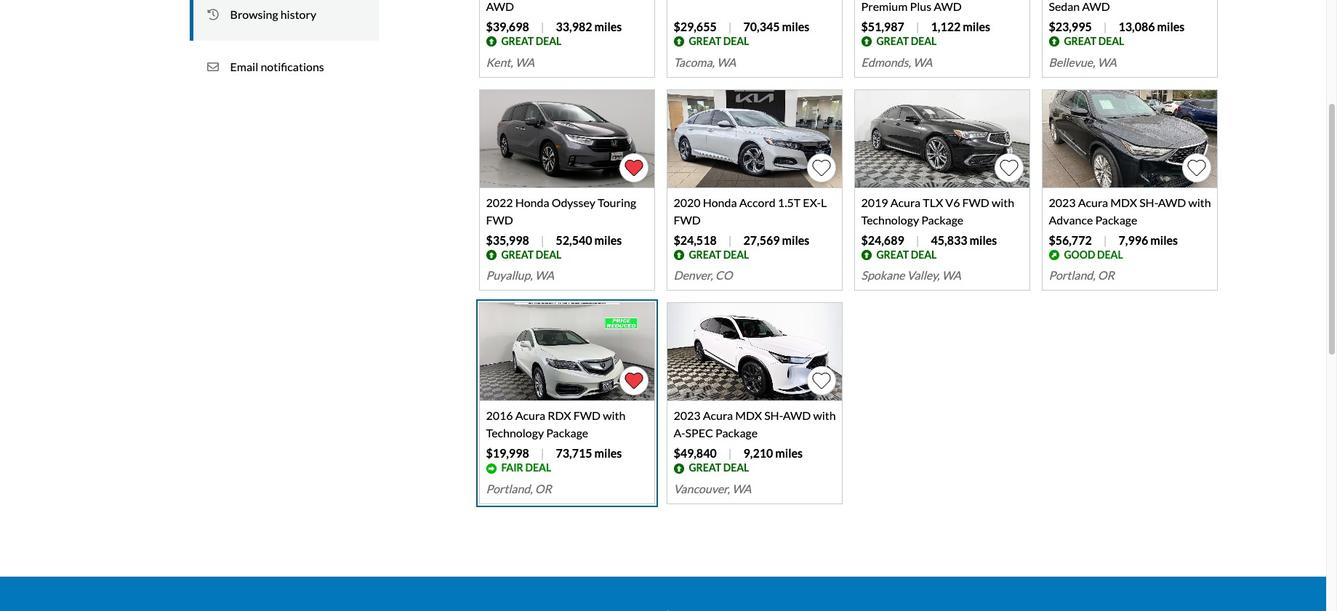 Task type: vqa. For each thing, say whether or not it's contained in the screenshot.
the Valley,
yes



Task type: locate. For each thing, give the bounding box(es) containing it.
awd up 9,210 miles
[[783, 409, 811, 423]]

2020 honda accord 1.5t ex-l fwd image
[[668, 90, 843, 188]]

1 horizontal spatial mdx
[[1111, 195, 1138, 209]]

miles right 45,833
[[970, 233, 998, 247]]

great deal for $35,998
[[502, 249, 562, 261]]

miles right 27,569
[[783, 233, 810, 247]]

advance
[[1049, 213, 1094, 227]]

1 vertical spatial mdx
[[736, 409, 762, 423]]

1 horizontal spatial 2023
[[1049, 195, 1076, 209]]

mdx up 7,996
[[1111, 195, 1138, 209]]

great deal up puyallup, wa
[[502, 249, 562, 261]]

0 horizontal spatial portland,
[[486, 482, 533, 496]]

fwd
[[963, 195, 990, 209], [486, 213, 514, 227], [674, 213, 701, 227], [574, 409, 601, 423]]

2023 inside 2023 acura mdx sh-awd with advance package
[[1049, 195, 1076, 209]]

great deal up edmonds, wa
[[877, 35, 937, 47]]

13,086 miles
[[1119, 19, 1185, 33]]

with for 2019 acura tlx v6 fwd with technology package
[[992, 195, 1015, 209]]

33,982
[[556, 19, 593, 33]]

deal for 45,833 miles
[[911, 249, 937, 261]]

co
[[716, 269, 733, 283]]

0 vertical spatial mdx
[[1111, 195, 1138, 209]]

mdx
[[1111, 195, 1138, 209], [736, 409, 762, 423]]

1 horizontal spatial awd
[[1159, 195, 1187, 209]]

package down tlx at the right of page
[[922, 213, 964, 227]]

2023
[[1049, 195, 1076, 209], [674, 409, 701, 423]]

| left 9,210 at the right of the page
[[729, 447, 732, 461]]

with
[[992, 195, 1015, 209], [1189, 195, 1212, 209], [603, 409, 626, 423], [814, 409, 836, 423]]

| for $29,655
[[729, 19, 732, 33]]

awd up the 7,996 miles
[[1159, 195, 1187, 209]]

1 honda from the left
[[516, 195, 550, 209]]

deal for 9,210 miles
[[724, 462, 750, 475]]

1 horizontal spatial portland,
[[1049, 269, 1096, 283]]

wa right kent,
[[516, 55, 535, 69]]

notifications
[[261, 60, 324, 73]]

| for $39,698
[[541, 19, 545, 33]]

acura left tlx at the right of page
[[891, 195, 921, 209]]

acura inside 2019 acura tlx v6 fwd with technology package
[[891, 195, 921, 209]]

great deal for $39,698
[[502, 35, 562, 47]]

miles for 70,345 miles
[[783, 19, 810, 33]]

browsing history
[[230, 7, 317, 21]]

wa for 52,540 miles
[[535, 269, 555, 283]]

acura left rdx
[[516, 409, 546, 423]]

miles right 9,210 at the right of the page
[[776, 447, 803, 461]]

rdx
[[548, 409, 572, 423]]

miles right 70,345
[[783, 19, 810, 33]]

great for $51,987
[[877, 35, 909, 47]]

browsing history link
[[190, 0, 379, 41]]

9,210 miles
[[744, 447, 803, 461]]

tacoma,
[[674, 55, 715, 69]]

great down $51,987
[[877, 35, 909, 47]]

fwd right rdx
[[574, 409, 601, 423]]

package up 9,210 at the right of the page
[[716, 427, 758, 440]]

fwd inside '2016 acura rdx fwd with technology package'
[[574, 409, 601, 423]]

great deal up "bellevue, wa"
[[1065, 35, 1125, 47]]

|
[[541, 19, 545, 33], [729, 19, 732, 33], [916, 19, 920, 33], [1104, 19, 1108, 33], [541, 233, 545, 247], [729, 233, 732, 247], [916, 233, 920, 247], [1104, 233, 1108, 247], [541, 447, 545, 461], [729, 447, 732, 461]]

2023 up a-
[[674, 409, 701, 423]]

good
[[1065, 249, 1096, 261]]

deal down 9,210 at the right of the page
[[724, 462, 750, 475]]

acura for technology
[[891, 195, 921, 209]]

2 honda from the left
[[703, 195, 737, 209]]

2022 honda odyssey touring fwd image
[[480, 90, 655, 188]]

portland, or down fair
[[486, 482, 552, 496]]

deal right fair
[[526, 462, 552, 475]]

great deal down $39,698
[[502, 35, 562, 47]]

0 horizontal spatial technology
[[486, 427, 544, 440]]

package
[[922, 213, 964, 227], [1096, 213, 1138, 227], [546, 427, 589, 440], [716, 427, 758, 440]]

kent,
[[486, 55, 513, 69]]

sh- up 9,210 miles
[[765, 409, 783, 423]]

| for $49,840
[[729, 447, 732, 461]]

portland, for $19,998
[[486, 482, 533, 496]]

package inside 2019 acura tlx v6 fwd with technology package
[[922, 213, 964, 227]]

sh- for 9,210
[[765, 409, 783, 423]]

deal up co
[[724, 249, 750, 261]]

or down good deal on the top of the page
[[1098, 269, 1115, 283]]

acura inside 2023 acura mdx sh-awd with advance package
[[1079, 195, 1109, 209]]

sh-
[[1140, 195, 1159, 209], [765, 409, 783, 423]]

deal down 7,996
[[1098, 249, 1124, 261]]

0 horizontal spatial 2023
[[674, 409, 701, 423]]

mdx up 9,210 at the right of the page
[[736, 409, 762, 423]]

great down the $23,995
[[1065, 35, 1097, 47]]

great down the $24,518
[[689, 249, 722, 261]]

0 vertical spatial 2023
[[1049, 195, 1076, 209]]

| for $19,998
[[541, 447, 545, 461]]

deal for 70,345 miles
[[724, 35, 750, 47]]

2023 acura mdx sh-awd with a-spec package image
[[668, 304, 843, 402]]

| up the 'fair deal'
[[541, 447, 545, 461]]

mdx inside 2023 acura mdx sh-awd with a-spec package
[[736, 409, 762, 423]]

mdx for spec
[[736, 409, 762, 423]]

acura for advance
[[1079, 195, 1109, 209]]

great deal up vancouver, wa
[[689, 462, 750, 475]]

| left 1,122
[[916, 19, 920, 33]]

great for $49,840
[[689, 462, 722, 475]]

wa down 9,210 at the right of the page
[[733, 482, 752, 496]]

0 horizontal spatial awd
[[783, 409, 811, 423]]

miles right 1,122
[[963, 19, 991, 33]]

13,086
[[1119, 19, 1156, 33]]

great for $29,655
[[689, 35, 722, 47]]

45,833
[[932, 233, 968, 247]]

great for $24,518
[[689, 249, 722, 261]]

or
[[1098, 269, 1115, 283], [535, 482, 552, 496]]

miles for 13,086 miles
[[1158, 19, 1185, 33]]

acura
[[891, 195, 921, 209], [1079, 195, 1109, 209], [516, 409, 546, 423], [703, 409, 733, 423]]

$23,995
[[1049, 19, 1093, 33]]

or down the 'fair deal'
[[535, 482, 552, 496]]

1 horizontal spatial portland, or
[[1049, 269, 1115, 283]]

portland, or
[[1049, 269, 1115, 283], [486, 482, 552, 496]]

| left 70,345
[[729, 19, 732, 33]]

great down $35,998
[[502, 249, 534, 261]]

mdx inside 2023 acura mdx sh-awd with advance package
[[1111, 195, 1138, 209]]

edmonds,
[[862, 55, 911, 69]]

miles right 52,540
[[595, 233, 622, 247]]

2016
[[486, 409, 513, 423]]

2022 honda odyssey touring fwd
[[486, 195, 637, 227]]

1 vertical spatial portland,
[[486, 482, 533, 496]]

or for 7,996 miles
[[1098, 269, 1115, 283]]

touring
[[598, 195, 637, 209]]

2016 acura rdx fwd with technology package
[[486, 409, 626, 440]]

0 vertical spatial portland,
[[1049, 269, 1096, 283]]

| left 45,833
[[916, 233, 920, 247]]

1 horizontal spatial sh-
[[1140, 195, 1159, 209]]

1 vertical spatial 2023
[[674, 409, 701, 423]]

45,833 miles
[[932, 233, 998, 247]]

miles for 1,122 miles
[[963, 19, 991, 33]]

$24,518
[[674, 233, 717, 247]]

great
[[502, 35, 534, 47], [689, 35, 722, 47], [877, 35, 909, 47], [1065, 35, 1097, 47], [502, 249, 534, 261], [689, 249, 722, 261], [877, 249, 909, 261], [689, 462, 722, 475]]

honda right 2020
[[703, 195, 737, 209]]

denver, co
[[674, 269, 733, 283]]

miles right 73,715 at the bottom of page
[[595, 447, 622, 461]]

awd inside 2023 acura mdx sh-awd with advance package
[[1159, 195, 1187, 209]]

great deal for $24,518
[[689, 249, 750, 261]]

acura inside 2023 acura mdx sh-awd with a-spec package
[[703, 409, 733, 423]]

great down $49,840
[[689, 462, 722, 475]]

technology
[[862, 213, 920, 227], [486, 427, 544, 440]]

awd inside 2023 acura mdx sh-awd with a-spec package
[[783, 409, 811, 423]]

spokane valley, wa
[[862, 269, 962, 283]]

technology up the $24,689
[[862, 213, 920, 227]]

wa for 13,086 miles
[[1098, 55, 1117, 69]]

package inside 2023 acura mdx sh-awd with a-spec package
[[716, 427, 758, 440]]

great deal for $23,995
[[1065, 35, 1125, 47]]

| up good deal on the top of the page
[[1104, 233, 1108, 247]]

with for 2023 acura mdx sh-awd with advance package
[[1189, 195, 1212, 209]]

| left 27,569
[[729, 233, 732, 247]]

great down the $29,655 on the right top
[[689, 35, 722, 47]]

wa right puyallup,
[[535, 269, 555, 283]]

history
[[281, 7, 317, 21]]

wa for 9,210 miles
[[733, 482, 752, 496]]

7,996 miles
[[1119, 233, 1179, 247]]

acura for package
[[516, 409, 546, 423]]

with inside 2023 acura mdx sh-awd with advance package
[[1189, 195, 1212, 209]]

portland, down good
[[1049, 269, 1096, 283]]

miles
[[595, 19, 622, 33], [783, 19, 810, 33], [963, 19, 991, 33], [1158, 19, 1185, 33], [595, 233, 622, 247], [783, 233, 810, 247], [970, 233, 998, 247], [1151, 233, 1179, 247], [595, 447, 622, 461], [776, 447, 803, 461]]

2020
[[674, 195, 701, 209]]

package down rdx
[[546, 427, 589, 440]]

0 vertical spatial sh-
[[1140, 195, 1159, 209]]

honda right 2022 at top
[[516, 195, 550, 209]]

vancouver,
[[674, 482, 730, 496]]

73,715 miles
[[556, 447, 622, 461]]

1 vertical spatial sh-
[[765, 409, 783, 423]]

1 vertical spatial awd
[[783, 409, 811, 423]]

miles for 45,833 miles
[[970, 233, 998, 247]]

70,345 miles
[[744, 19, 810, 33]]

sh- inside 2023 acura mdx sh-awd with advance package
[[1140, 195, 1159, 209]]

0 horizontal spatial portland, or
[[486, 482, 552, 496]]

deal
[[536, 35, 562, 47], [724, 35, 750, 47], [911, 35, 937, 47], [1099, 35, 1125, 47], [536, 249, 562, 261], [724, 249, 750, 261], [911, 249, 937, 261], [1098, 249, 1124, 261], [526, 462, 552, 475], [724, 462, 750, 475]]

honda inside 2022 honda odyssey touring fwd
[[516, 195, 550, 209]]

| left 13,086
[[1104, 19, 1108, 33]]

miles right 13,086
[[1158, 19, 1185, 33]]

awd for 7,996 miles
[[1159, 195, 1187, 209]]

great deal
[[502, 35, 562, 47], [689, 35, 750, 47], [877, 35, 937, 47], [1065, 35, 1125, 47], [502, 249, 562, 261], [689, 249, 750, 261], [877, 249, 937, 261], [689, 462, 750, 475]]

70,345
[[744, 19, 780, 33]]

0 horizontal spatial mdx
[[736, 409, 762, 423]]

0 horizontal spatial sh-
[[765, 409, 783, 423]]

1 vertical spatial technology
[[486, 427, 544, 440]]

wa right edmonds,
[[914, 55, 933, 69]]

0 horizontal spatial or
[[535, 482, 552, 496]]

package inside '2016 acura rdx fwd with technology package'
[[546, 427, 589, 440]]

0 horizontal spatial honda
[[516, 195, 550, 209]]

0 vertical spatial or
[[1098, 269, 1115, 283]]

2019 acura tlx v6 fwd with technology package
[[862, 195, 1015, 227]]

2023 for advance
[[1049, 195, 1076, 209]]

deal down 52,540
[[536, 249, 562, 261]]

sh- inside 2023 acura mdx sh-awd with a-spec package
[[765, 409, 783, 423]]

| for $35,998
[[541, 233, 545, 247]]

acura up spec
[[703, 409, 733, 423]]

technology inside 2019 acura tlx v6 fwd with technology package
[[862, 213, 920, 227]]

awd
[[1159, 195, 1187, 209], [783, 409, 811, 423]]

honda inside 2020 honda accord 1.5t ex-l fwd
[[703, 195, 737, 209]]

2016 acura rdx fwd with technology package image
[[480, 304, 655, 402]]

portland, or down good
[[1049, 269, 1115, 283]]

acura up advance
[[1079, 195, 1109, 209]]

deal up valley,
[[911, 249, 937, 261]]

portland, down fair
[[486, 482, 533, 496]]

great deal up tacoma, wa
[[689, 35, 750, 47]]

sh- up the 7,996 miles
[[1140, 195, 1159, 209]]

miles for 7,996 miles
[[1151, 233, 1179, 247]]

0 vertical spatial awd
[[1159, 195, 1187, 209]]

great deal up spokane valley, wa
[[877, 249, 937, 261]]

miles for 52,540 miles
[[595, 233, 622, 247]]

$56,772
[[1049, 233, 1093, 247]]

great deal up co
[[689, 249, 750, 261]]

accord
[[740, 195, 776, 209]]

email
[[230, 60, 258, 73]]

deal for 52,540 miles
[[536, 249, 562, 261]]

portland,
[[1049, 269, 1096, 283], [486, 482, 533, 496]]

1 vertical spatial portland, or
[[486, 482, 552, 496]]

with inside 2023 acura mdx sh-awd with a-spec package
[[814, 409, 836, 423]]

1 vertical spatial or
[[535, 482, 552, 496]]

miles for 9,210 miles
[[776, 447, 803, 461]]

miles right 7,996
[[1151, 233, 1179, 247]]

great down $39,698
[[502, 35, 534, 47]]

fwd down 2022 at top
[[486, 213, 514, 227]]

| for $56,772
[[1104, 233, 1108, 247]]

wa right bellevue,
[[1098, 55, 1117, 69]]

wa
[[516, 55, 535, 69], [717, 55, 737, 69], [914, 55, 933, 69], [1098, 55, 1117, 69], [535, 269, 555, 283], [943, 269, 962, 283], [733, 482, 752, 496]]

| left 52,540
[[541, 233, 545, 247]]

$24,689
[[862, 233, 905, 247]]

miles for 27,569 miles
[[783, 233, 810, 247]]

portland, or for $19,998
[[486, 482, 552, 496]]

1 horizontal spatial technology
[[862, 213, 920, 227]]

| left 33,982
[[541, 19, 545, 33]]

2023 inside 2023 acura mdx sh-awd with a-spec package
[[674, 409, 701, 423]]

$51,987
[[862, 19, 905, 33]]

2020 honda accord 1.5t ex-l fwd
[[674, 195, 827, 227]]

0 vertical spatial technology
[[862, 213, 920, 227]]

$49,840
[[674, 447, 717, 461]]

vancouver, wa
[[674, 482, 752, 496]]

wa right tacoma,
[[717, 55, 737, 69]]

kent, wa
[[486, 55, 535, 69]]

acura inside '2016 acura rdx fwd with technology package'
[[516, 409, 546, 423]]

technology up $19,998
[[486, 427, 544, 440]]

odyssey
[[552, 195, 596, 209]]

honda
[[516, 195, 550, 209], [703, 195, 737, 209]]

with inside 2019 acura tlx v6 fwd with technology package
[[992, 195, 1015, 209]]

bellevue,
[[1049, 55, 1096, 69]]

edmonds, wa
[[862, 55, 933, 69]]

with inside '2016 acura rdx fwd with technology package'
[[603, 409, 626, 423]]

deal down 13,086
[[1099, 35, 1125, 47]]

52,540
[[556, 233, 593, 247]]

deal down 1,122
[[911, 35, 937, 47]]

2023 up advance
[[1049, 195, 1076, 209]]

great down the $24,689
[[877, 249, 909, 261]]

| for $51,987
[[916, 19, 920, 33]]

miles right 33,982
[[595, 19, 622, 33]]

package up 7,996
[[1096, 213, 1138, 227]]

2023 for a-
[[674, 409, 701, 423]]

fwd down 2020
[[674, 213, 701, 227]]

deal down 70,345
[[724, 35, 750, 47]]

1 horizontal spatial or
[[1098, 269, 1115, 283]]

1 horizontal spatial honda
[[703, 195, 737, 209]]

0 vertical spatial portland, or
[[1049, 269, 1115, 283]]

bellevue, wa
[[1049, 55, 1117, 69]]

fwd right the v6
[[963, 195, 990, 209]]

deal down 33,982
[[536, 35, 562, 47]]



Task type: describe. For each thing, give the bounding box(es) containing it.
| for $23,995
[[1104, 19, 1108, 33]]

or for 73,715 miles
[[535, 482, 552, 496]]

v6
[[946, 195, 961, 209]]

ex-
[[803, 195, 821, 209]]

acura for a-
[[703, 409, 733, 423]]

portland, or for $56,772
[[1049, 269, 1115, 283]]

$39,698
[[486, 19, 529, 33]]

great for $24,689
[[877, 249, 909, 261]]

honda for 2020
[[703, 195, 737, 209]]

puyallup,
[[486, 269, 533, 283]]

tacoma, wa
[[674, 55, 737, 69]]

deal for 1,122 miles
[[911, 35, 937, 47]]

1.5t
[[778, 195, 801, 209]]

spokane
[[862, 269, 905, 283]]

envelope image
[[207, 60, 219, 74]]

denver,
[[674, 269, 713, 283]]

fwd inside 2020 honda accord 1.5t ex-l fwd
[[674, 213, 701, 227]]

valley,
[[908, 269, 940, 283]]

$35,998
[[486, 233, 529, 247]]

miles for 33,982 miles
[[595, 19, 622, 33]]

honda for 2022
[[516, 195, 550, 209]]

33,982 miles
[[556, 19, 622, 33]]

2022
[[486, 195, 513, 209]]

$19,998
[[486, 447, 529, 461]]

73,715
[[556, 447, 593, 461]]

| for $24,518
[[729, 233, 732, 247]]

1,122
[[932, 19, 961, 33]]

technology inside '2016 acura rdx fwd with technology package'
[[486, 427, 544, 440]]

package inside 2023 acura mdx sh-awd with advance package
[[1096, 213, 1138, 227]]

great deal for $49,840
[[689, 462, 750, 475]]

deal for 73,715 miles
[[526, 462, 552, 475]]

52,540 miles
[[556, 233, 622, 247]]

2023 acura mdx sh-awd with advance package image
[[1044, 90, 1218, 188]]

9,210
[[744, 447, 774, 461]]

2019 acura tlx v6 fwd with technology package image
[[856, 90, 1030, 188]]

portland, for $56,772
[[1049, 269, 1096, 283]]

deal for 7,996 miles
[[1098, 249, 1124, 261]]

wa for 1,122 miles
[[914, 55, 933, 69]]

fwd inside 2019 acura tlx v6 fwd with technology package
[[963, 195, 990, 209]]

27,569 miles
[[744, 233, 810, 247]]

2019
[[862, 195, 889, 209]]

awd for 9,210 miles
[[783, 409, 811, 423]]

1,122 miles
[[932, 19, 991, 33]]

fair deal
[[502, 462, 552, 475]]

email notifications link
[[190, 41, 379, 93]]

miles for 73,715 miles
[[595, 447, 622, 461]]

great for $23,995
[[1065, 35, 1097, 47]]

$29,655
[[674, 19, 717, 33]]

wa for 70,345 miles
[[717, 55, 737, 69]]

deal for 13,086 miles
[[1099, 35, 1125, 47]]

7,996
[[1119, 233, 1149, 247]]

browsing
[[230, 7, 278, 21]]

mdx for package
[[1111, 195, 1138, 209]]

a-
[[674, 427, 686, 440]]

2023 acura mdx sh-awd with advance package
[[1049, 195, 1212, 227]]

great for $39,698
[[502, 35, 534, 47]]

history image
[[207, 7, 219, 22]]

great for $35,998
[[502, 249, 534, 261]]

great deal for $29,655
[[689, 35, 750, 47]]

great deal for $51,987
[[877, 35, 937, 47]]

| for $24,689
[[916, 233, 920, 247]]

sh- for 7,996
[[1140, 195, 1159, 209]]

with for 2023 acura mdx sh-awd with a-spec package
[[814, 409, 836, 423]]

l
[[821, 195, 827, 209]]

puyallup, wa
[[486, 269, 555, 283]]

good deal
[[1065, 249, 1124, 261]]

deal for 33,982 miles
[[536, 35, 562, 47]]

wa right valley,
[[943, 269, 962, 283]]

fair
[[502, 462, 524, 475]]

tlx
[[923, 195, 944, 209]]

fwd inside 2022 honda odyssey touring fwd
[[486, 213, 514, 227]]

2023 acura mdx sh-awd with a-spec package
[[674, 409, 836, 440]]

spec
[[686, 427, 714, 440]]

wa for 33,982 miles
[[516, 55, 535, 69]]

27,569
[[744, 233, 780, 247]]

deal for 27,569 miles
[[724, 249, 750, 261]]

great deal for $24,689
[[877, 249, 937, 261]]

email notifications
[[230, 60, 324, 73]]



